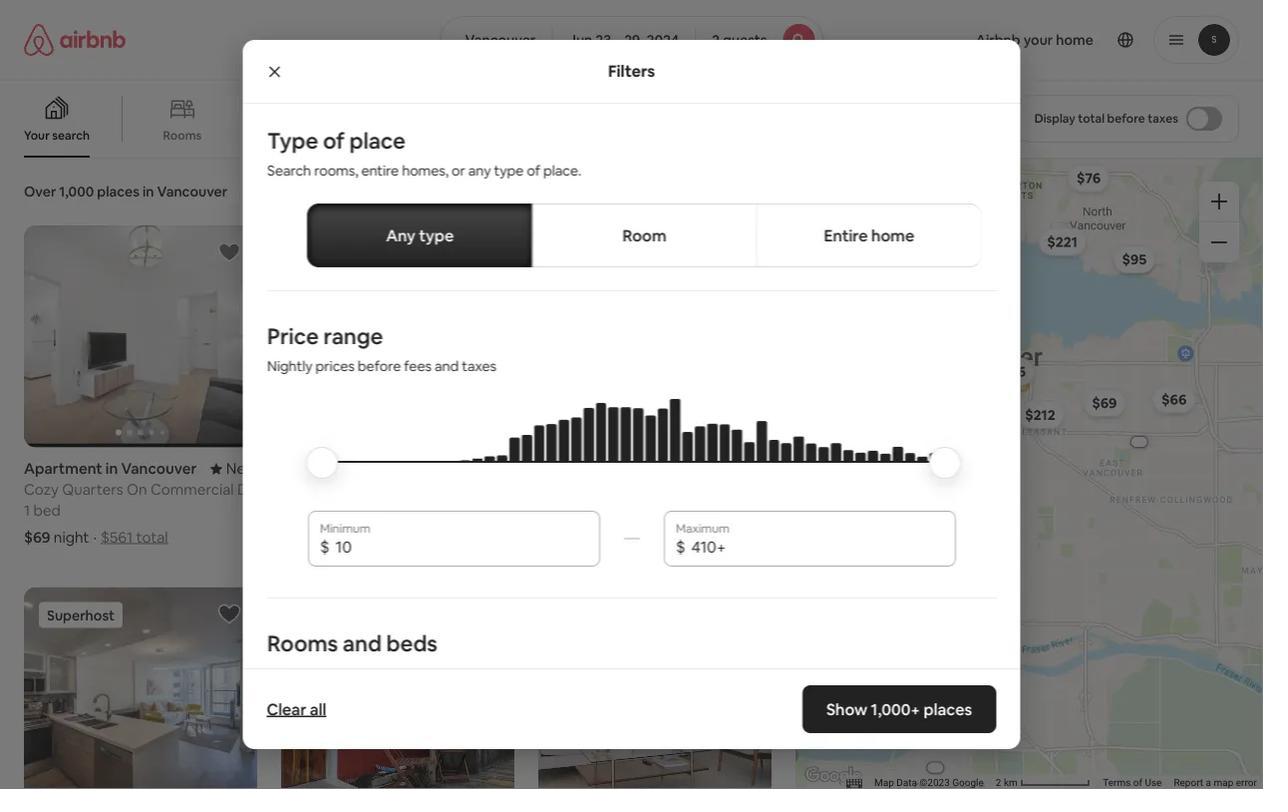 Task type: locate. For each thing, give the bounding box(es) containing it.
any type button
[[307, 203, 533, 267]]

in
[[143, 183, 154, 201], [106, 459, 118, 478]]

$95 button
[[1114, 245, 1156, 273]]

over 1,000 places in vancouver
[[24, 183, 228, 201]]

2
[[712, 31, 720, 49], [539, 501, 547, 520], [997, 777, 1002, 789]]

23
[[596, 31, 612, 49]]

4.85 out of 5 average rating,  167 reviews image
[[429, 459, 515, 478]]

night down 2 beds
[[577, 528, 612, 547]]

1 horizontal spatial 2
[[712, 31, 720, 49]]

0 vertical spatial taxes
[[1148, 111, 1179, 126]]

vancouver inside apartment in vancouver cozy quarters on commercial dr. 1 bed $69 night · $561 total
[[121, 459, 197, 478]]

new
[[226, 459, 257, 478]]

of up rooms,
[[323, 126, 344, 155]]

none search field containing vancouver
[[440, 16, 823, 64]]

1 vertical spatial beds
[[386, 629, 437, 657]]

prices
[[315, 357, 354, 375]]

views
[[383, 127, 415, 143]]

quarters
[[62, 480, 123, 499]]

in right "1,000"
[[143, 183, 154, 201]]

0 horizontal spatial $66
[[281, 528, 308, 547]]

1 vertical spatial rooms
[[267, 629, 338, 657]]

1 horizontal spatial taxes
[[1148, 111, 1179, 126]]

0 vertical spatial and
[[434, 357, 459, 375]]

1 inside apartment in vancouver cozy quarters on commercial dr. 1 bed $69 night · $561 total
[[24, 501, 30, 520]]

2 horizontal spatial of
[[1134, 777, 1143, 789]]

$561
[[101, 528, 133, 547]]

search
[[52, 128, 90, 143]]

room
[[622, 225, 666, 245]]

total inside "button"
[[1079, 111, 1105, 126]]

2 bed from the left
[[291, 501, 318, 520]]

1 night from the left
[[54, 528, 89, 547]]

keyboard shortcuts image
[[847, 779, 863, 788]]

rooms inside group
[[163, 128, 202, 143]]

type
[[267, 126, 318, 155]]

google image
[[801, 763, 867, 789]]

$221 $95
[[1048, 233, 1148, 268]]

1 horizontal spatial of
[[527, 162, 540, 180]]

1 horizontal spatial places
[[924, 699, 973, 719]]

beach
[[253, 128, 288, 143]]

None search field
[[440, 16, 823, 64]]

1 vertical spatial places
[[924, 699, 973, 719]]

jun 23 – 29, 2024 button
[[552, 16, 696, 64]]

1 horizontal spatial $66
[[1162, 390, 1188, 408]]

1 horizontal spatial type
[[494, 162, 524, 180]]

1 horizontal spatial ·
[[351, 528, 354, 547]]

0 vertical spatial 2
[[712, 31, 720, 49]]

0 horizontal spatial beds
[[386, 629, 437, 657]]

new place to stay image
[[210, 459, 257, 478]]

clear all
[[267, 699, 327, 719]]

4.89
[[711, 459, 742, 478]]

bed
[[33, 501, 61, 520], [291, 501, 318, 520]]

before inside "button"
[[1108, 111, 1146, 126]]

0 horizontal spatial bed
[[33, 501, 61, 520]]

2 · from the left
[[351, 528, 354, 547]]

$ text field
[[335, 536, 588, 556]]

add to wishlist: apartment in vancouver image
[[218, 240, 241, 264], [732, 240, 756, 264]]

of
[[323, 126, 344, 155], [527, 162, 540, 180], [1134, 777, 1143, 789]]

0 horizontal spatial before
[[357, 357, 401, 375]]

1 horizontal spatial and
[[434, 357, 459, 375]]

1 vertical spatial $66
[[281, 528, 308, 547]]

place.
[[543, 162, 581, 180]]

before up $76 button
[[1108, 111, 1146, 126]]

1 $ from the left
[[320, 536, 329, 556]]

2 up $ text field on the left
[[539, 501, 547, 520]]

rooms for rooms and beds
[[267, 629, 338, 657]]

1 horizontal spatial in
[[143, 183, 154, 201]]

beds
[[550, 501, 585, 520], [386, 629, 437, 657]]

$76
[[1077, 169, 1102, 187]]

0 horizontal spatial night
[[54, 528, 89, 547]]

over
[[24, 183, 56, 201]]

29,
[[625, 31, 644, 49]]

1 horizontal spatial bed
[[291, 501, 318, 520]]

and inside the price range nightly prices before fees and taxes
[[434, 357, 459, 375]]

0 horizontal spatial 1
[[24, 501, 30, 520]]

(19)
[[745, 459, 772, 478]]

$ left the $526 on the bottom
[[320, 536, 329, 556]]

total
[[1079, 111, 1105, 126], [136, 528, 168, 547], [396, 528, 428, 547], [668, 528, 700, 547]]

$ right the $1,791
[[676, 536, 685, 556]]

group
[[0, 80, 906, 158], [24, 225, 257, 447], [281, 225, 515, 447], [539, 225, 772, 447], [24, 587, 257, 789], [281, 587, 515, 789], [539, 587, 772, 789]]

$66 right $69 button
[[1162, 390, 1188, 408]]

2 left guests
[[712, 31, 720, 49]]

amazing
[[330, 127, 380, 143]]

vancouver inside button
[[465, 31, 536, 49]]

0 horizontal spatial rooms
[[163, 128, 202, 143]]

1,000+
[[872, 699, 921, 719]]

0 horizontal spatial add to wishlist: apartment in vancouver image
[[218, 240, 241, 264]]

rooms and beds
[[267, 629, 437, 657]]

your search
[[24, 128, 90, 143]]

vancouver button
[[440, 16, 553, 64]]

2 $ from the left
[[676, 536, 685, 556]]

type inside the 'type of place search rooms, entire homes, or any type of place.'
[[494, 162, 524, 180]]

display
[[1035, 111, 1076, 126]]

4.89 out of 5 average rating,  19 reviews image
[[695, 459, 772, 478]]

profile element
[[847, 0, 1240, 80]]

2 night from the left
[[311, 528, 347, 547]]

2 for 2 beds
[[539, 501, 547, 520]]

1 vertical spatial before
[[357, 357, 401, 375]]

in up quarters
[[106, 459, 118, 478]]

places inside "filters" dialog
[[924, 699, 973, 719]]

places right "1,000"
[[97, 183, 140, 201]]

0 horizontal spatial and
[[342, 629, 381, 657]]

1 horizontal spatial $69
[[1093, 394, 1118, 412]]

2 km button
[[991, 775, 1098, 789]]

group containing amazing views
[[0, 80, 906, 158]]

show 1,000+ places link
[[803, 685, 997, 733]]

place
[[349, 126, 405, 155]]

1 vertical spatial 2
[[539, 501, 547, 520]]

0 vertical spatial $69
[[1093, 394, 1118, 412]]

· left $561
[[93, 528, 97, 547]]

$ for $ text box
[[676, 536, 685, 556]]

type
[[494, 162, 524, 180], [419, 225, 454, 245]]

rooms up over 1,000 places in vancouver
[[163, 128, 202, 143]]

2024
[[647, 31, 679, 49]]

0 horizontal spatial $69
[[24, 528, 51, 547]]

2 vertical spatial of
[[1134, 777, 1143, 789]]

1 vertical spatial type
[[419, 225, 454, 245]]

terms of use link
[[1104, 777, 1163, 789]]

tab list
[[307, 203, 982, 267]]

home
[[871, 225, 914, 245]]

0 horizontal spatial type
[[419, 225, 454, 245]]

total right display
[[1079, 111, 1105, 126]]

1 horizontal spatial night
[[311, 528, 347, 547]]

· inside 1 bed $66 night · $526 total
[[351, 528, 354, 547]]

2 1 from the left
[[281, 501, 288, 520]]

commercial
[[151, 480, 234, 499]]

report a map error
[[1175, 777, 1258, 789]]

vancouver
[[465, 31, 536, 49], [157, 183, 228, 201], [121, 459, 197, 478]]

taxes
[[1148, 111, 1179, 126], [462, 357, 496, 375]]

$526
[[358, 528, 393, 547]]

0 vertical spatial vancouver
[[465, 31, 536, 49]]

$69 down cozy
[[24, 528, 51, 547]]

dr.
[[237, 480, 256, 499]]

1 vertical spatial in
[[106, 459, 118, 478]]

night inside 1 bed $66 night · $526 total
[[311, 528, 347, 547]]

0 vertical spatial before
[[1108, 111, 1146, 126]]

add to wishlist: apartment in vancouver image for 2 beds
[[732, 240, 756, 264]]

1 horizontal spatial rooms
[[267, 629, 338, 657]]

1 bed $66 night · $526 total
[[281, 501, 428, 547]]

2 vertical spatial 2
[[997, 777, 1002, 789]]

of for terms
[[1134, 777, 1143, 789]]

2 horizontal spatial 2
[[997, 777, 1002, 789]]

of left place.
[[527, 162, 540, 180]]

places
[[97, 183, 140, 201], [924, 699, 973, 719]]

zoom out image
[[1212, 234, 1228, 250]]

night left $561
[[54, 528, 89, 547]]

1 1 from the left
[[24, 501, 30, 520]]

$69 inside button
[[1093, 394, 1118, 412]]

tab list containing any type
[[307, 203, 982, 267]]

1 vertical spatial taxes
[[462, 357, 496, 375]]

$69
[[1093, 394, 1118, 412], [24, 528, 51, 547]]

$66 inside button
[[1162, 390, 1188, 408]]

1 vertical spatial of
[[527, 162, 540, 180]]

night inside apartment in vancouver cozy quarters on commercial dr. 1 bed $69 night · $561 total
[[54, 528, 89, 547]]

places right 1,000+
[[924, 699, 973, 719]]

2 vertical spatial vancouver
[[121, 459, 197, 478]]

1 horizontal spatial 1
[[281, 501, 288, 520]]

2 add to wishlist: apartment in vancouver image from the left
[[732, 240, 756, 264]]

total inside apartment in vancouver cozy quarters on commercial dr. 1 bed $69 night · $561 total
[[136, 528, 168, 547]]

2 inside button
[[712, 31, 720, 49]]

2 horizontal spatial night
[[577, 528, 612, 547]]

1 add to wishlist: apartment in vancouver image from the left
[[218, 240, 241, 264]]

2 left km
[[997, 777, 1002, 789]]

$526 total button
[[358, 528, 428, 547]]

0 horizontal spatial places
[[97, 183, 140, 201]]

2 inside 'button'
[[997, 777, 1002, 789]]

0 vertical spatial of
[[323, 126, 344, 155]]

0 vertical spatial beds
[[550, 501, 585, 520]]

0 horizontal spatial of
[[323, 126, 344, 155]]

1 · from the left
[[93, 528, 97, 547]]

night left the $526 on the bottom
[[311, 528, 347, 547]]

$221
[[1048, 233, 1078, 251]]

0 horizontal spatial ·
[[93, 528, 97, 547]]

0 horizontal spatial 2
[[539, 501, 547, 520]]

zoom in image
[[1212, 194, 1228, 209]]

1 bed from the left
[[33, 501, 61, 520]]

4.85
[[445, 459, 475, 478]]

0 horizontal spatial taxes
[[462, 357, 496, 375]]

1 horizontal spatial add to wishlist: apartment in vancouver image
[[732, 240, 756, 264]]

$ text field
[[691, 536, 944, 556]]

$212 button
[[1017, 401, 1065, 429]]

· left the $526 on the bottom
[[351, 528, 354, 547]]

1
[[24, 501, 30, 520], [281, 501, 288, 520]]

·
[[93, 528, 97, 547], [351, 528, 354, 547]]

before left fees
[[357, 357, 401, 375]]

add to wishlist: condo in vancouver image
[[218, 602, 241, 626]]

2 beds
[[539, 501, 585, 520]]

total right the $526 on the bottom
[[396, 528, 428, 547]]

of left use
[[1134, 777, 1143, 789]]

rooms
[[163, 128, 202, 143], [267, 629, 338, 657]]

total right $561
[[136, 528, 168, 547]]

1 vertical spatial $69
[[24, 528, 51, 547]]

rooms up the clear all
[[267, 629, 338, 657]]

map data ©2023 google
[[875, 777, 985, 789]]

0 vertical spatial $66
[[1162, 390, 1188, 408]]

$69 right $212
[[1093, 394, 1118, 412]]

1 horizontal spatial before
[[1108, 111, 1146, 126]]

places for 1,000+
[[924, 699, 973, 719]]

fees
[[404, 357, 431, 375]]

use
[[1146, 777, 1163, 789]]

0 vertical spatial places
[[97, 183, 140, 201]]

0 horizontal spatial $
[[320, 536, 329, 556]]

taxes inside "button"
[[1148, 111, 1179, 126]]

1 horizontal spatial $
[[676, 536, 685, 556]]

2 for 2 km
[[997, 777, 1002, 789]]

any
[[386, 225, 415, 245]]

night
[[54, 528, 89, 547], [311, 528, 347, 547], [577, 528, 612, 547]]

and
[[434, 357, 459, 375], [342, 629, 381, 657]]

of for type
[[323, 126, 344, 155]]

map
[[1215, 777, 1234, 789]]

0 vertical spatial type
[[494, 162, 524, 180]]

0 vertical spatial rooms
[[163, 128, 202, 143]]

· inside apartment in vancouver cozy quarters on commercial dr. 1 bed $69 night · $561 total
[[93, 528, 97, 547]]

0 horizontal spatial in
[[106, 459, 118, 478]]

rooms inside "filters" dialog
[[267, 629, 338, 657]]

$66 left the $526 on the bottom
[[281, 528, 308, 547]]



Task type: vqa. For each thing, say whether or not it's contained in the screenshot.
2nd 21 from right
no



Task type: describe. For each thing, give the bounding box(es) containing it.
$95
[[1123, 250, 1148, 268]]

jun
[[569, 31, 593, 49]]

terms of use
[[1104, 777, 1163, 789]]

jun 23 – 29, 2024
[[569, 31, 679, 49]]

error
[[1237, 777, 1258, 789]]

amazing views
[[330, 127, 415, 143]]

$212
[[1026, 406, 1056, 424]]

range
[[323, 322, 383, 350]]

2 km
[[997, 777, 1021, 789]]

any type
[[386, 225, 454, 245]]

$76 button
[[1068, 164, 1111, 192]]

in inside apartment in vancouver cozy quarters on commercial dr. 1 bed $69 night · $561 total
[[106, 459, 118, 478]]

any
[[468, 162, 491, 180]]

homes,
[[402, 162, 448, 180]]

entire home button
[[756, 203, 982, 267]]

$69 inside apartment in vancouver cozy quarters on commercial dr. 1 bed $69 night · $561 total
[[24, 528, 51, 547]]

taxes inside the price range nightly prices before fees and taxes
[[462, 357, 496, 375]]

cozy
[[24, 480, 59, 499]]

©2023
[[920, 777, 951, 789]]

2 for 2 guests
[[712, 31, 720, 49]]

or
[[451, 162, 465, 180]]

$1,791
[[624, 528, 665, 547]]

report
[[1175, 777, 1204, 789]]

price
[[267, 322, 318, 350]]

nightly
[[267, 357, 312, 375]]

4.89 (19)
[[711, 459, 772, 478]]

km
[[1005, 777, 1018, 789]]

clear
[[267, 699, 307, 719]]

filters dialog
[[243, 40, 1021, 789]]

entire
[[361, 162, 399, 180]]

all
[[310, 699, 327, 719]]

filters
[[608, 61, 655, 81]]

$221 button
[[1039, 228, 1087, 256]]

display total before taxes button
[[1018, 95, 1240, 143]]

on
[[127, 480, 147, 499]]

$1,791 total
[[624, 528, 700, 547]]

1 horizontal spatial beds
[[550, 501, 585, 520]]

apartment
[[24, 459, 102, 478]]

before inside the price range nightly prices before fees and taxes
[[357, 357, 401, 375]]

1 vertical spatial and
[[342, 629, 381, 657]]

–
[[615, 31, 622, 49]]

rooms,
[[314, 162, 358, 180]]

show 1,000+ places
[[827, 699, 973, 719]]

data
[[897, 777, 918, 789]]

a
[[1207, 777, 1212, 789]]

1,000
[[59, 183, 94, 201]]

guests
[[723, 31, 768, 49]]

total inside 1 bed $66 night · $526 total
[[396, 528, 428, 547]]

(167)
[[479, 459, 515, 478]]

tab list inside "filters" dialog
[[307, 203, 982, 267]]

apartment in vancouver cozy quarters on commercial dr. 1 bed $69 night · $561 total
[[24, 459, 256, 547]]

3 night from the left
[[577, 528, 612, 547]]

1 inside 1 bed $66 night · $526 total
[[281, 501, 288, 520]]

type inside button
[[419, 225, 454, 245]]

most stays cost more than $103 per night. image
[[324, 399, 940, 518]]

places for 1,000
[[97, 183, 140, 201]]

$69 button
[[1084, 389, 1127, 417]]

$66 inside 1 bed $66 night · $526 total
[[281, 528, 308, 547]]

$ for $ text field on the left
[[320, 536, 329, 556]]

rooms for rooms
[[163, 128, 202, 143]]

$166
[[995, 363, 1027, 381]]

search
[[267, 162, 311, 180]]

google map
showing 27 stays. region
[[783, 158, 1264, 789]]

show
[[827, 699, 868, 719]]

0 vertical spatial in
[[143, 183, 154, 201]]

$561 total button
[[101, 528, 168, 547]]

add to wishlist: guest suite in vancouver image
[[475, 240, 499, 264]]

type of place search rooms, entire homes, or any type of place.
[[267, 126, 581, 180]]

map
[[875, 777, 895, 789]]

$66 button
[[1153, 385, 1197, 413]]

$1,791 total button
[[624, 528, 700, 547]]

park: terra nova adventure playground image
[[783, 748, 799, 763]]

price range nightly prices before fees and taxes
[[267, 322, 496, 375]]

clear all button
[[257, 689, 337, 729]]

bed inside apartment in vancouver cozy quarters on commercial dr. 1 bed $69 night · $561 total
[[33, 501, 61, 520]]

1 vertical spatial vancouver
[[157, 183, 228, 201]]

2 guests button
[[695, 16, 823, 64]]

4.85 (167)
[[445, 459, 515, 478]]

display total before taxes
[[1035, 111, 1179, 126]]

entire
[[824, 225, 868, 245]]

entire home
[[824, 225, 914, 245]]

terms
[[1104, 777, 1132, 789]]

$166 button
[[986, 358, 1036, 386]]

beds inside "filters" dialog
[[386, 629, 437, 657]]

report a map error link
[[1175, 777, 1258, 789]]

total right the $1,791
[[668, 528, 700, 547]]

2 guests
[[712, 31, 768, 49]]

add to wishlist: apartment in vancouver image for cozy quarters on commercial dr.
[[218, 240, 241, 264]]

google
[[953, 777, 985, 789]]

bed inside 1 bed $66 night · $526 total
[[291, 501, 318, 520]]

your
[[24, 128, 50, 143]]



